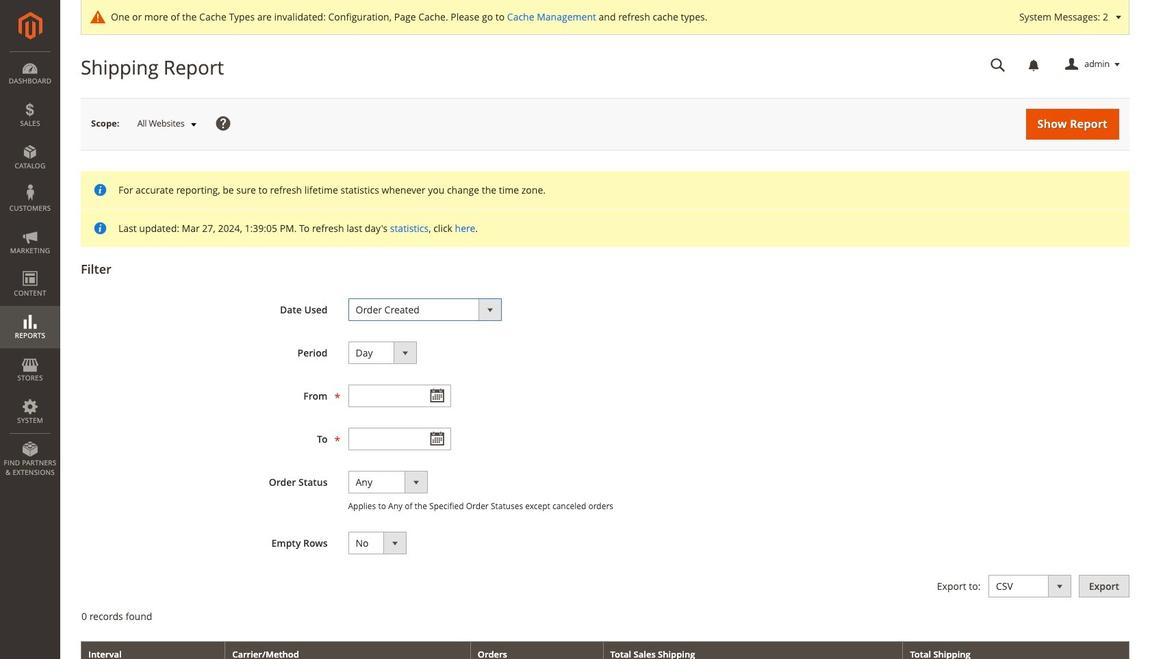 Task type: describe. For each thing, give the bounding box(es) containing it.
magento admin panel image
[[18, 12, 42, 40]]



Task type: locate. For each thing, give the bounding box(es) containing it.
menu bar
[[0, 51, 60, 484]]

None text field
[[348, 385, 451, 408]]

None text field
[[982, 53, 1016, 77], [348, 428, 451, 451], [982, 53, 1016, 77], [348, 428, 451, 451]]



